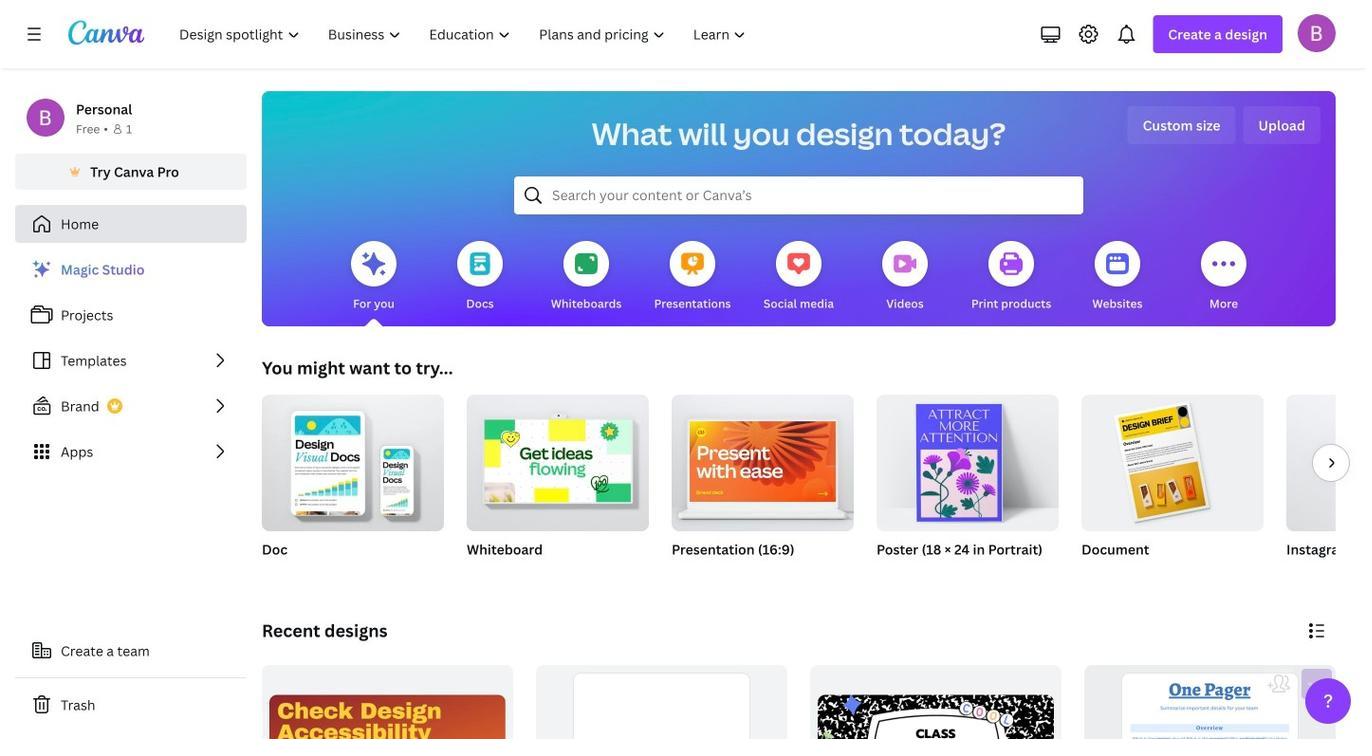 Task type: locate. For each thing, give the bounding box(es) containing it.
list
[[15, 250, 247, 471]]

group
[[262, 387, 444, 583], [262, 387, 444, 531], [467, 387, 649, 583], [467, 387, 649, 531], [672, 387, 854, 583], [672, 387, 854, 531], [877, 395, 1059, 583], [877, 395, 1059, 531], [1082, 395, 1264, 583], [1286, 395, 1366, 583], [262, 665, 513, 739], [536, 665, 787, 739], [1084, 665, 1336, 739]]

None search field
[[514, 176, 1083, 214]]

Search search field
[[552, 177, 1046, 213]]

top level navigation element
[[167, 15, 762, 53]]



Task type: vqa. For each thing, say whether or not it's contained in the screenshot.
the bob builder "image"
yes



Task type: describe. For each thing, give the bounding box(es) containing it.
bob builder image
[[1298, 14, 1336, 52]]



